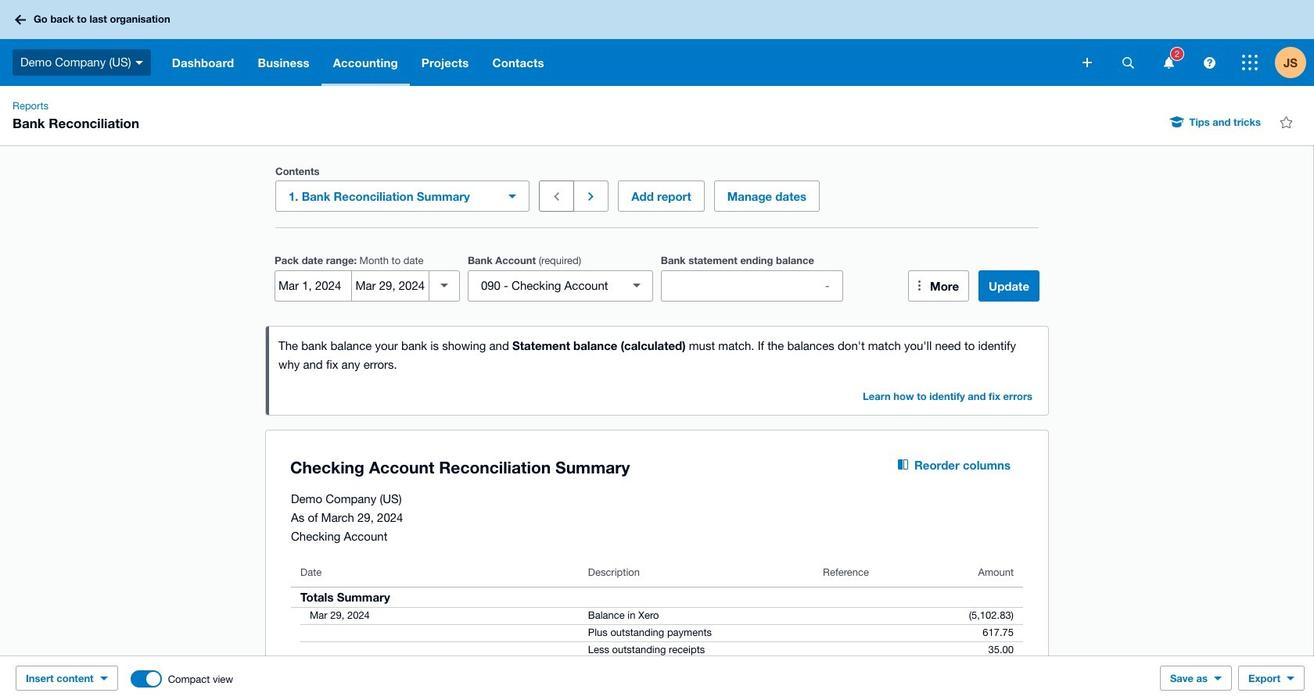 Task type: describe. For each thing, give the bounding box(es) containing it.
Report title field
[[286, 450, 860, 486]]

Select start date field
[[275, 271, 352, 301]]

report output element
[[291, 559, 1023, 701]]

svg image
[[135, 61, 143, 65]]

Bank statement ending balance number field
[[662, 271, 842, 301]]

add to favourites image
[[1270, 106, 1302, 138]]



Task type: vqa. For each thing, say whether or not it's contained in the screenshot.
"Business"
no



Task type: locate. For each thing, give the bounding box(es) containing it.
status
[[266, 327, 1048, 415]]

None field
[[468, 270, 653, 302]]

090 - Checking Account text field
[[468, 271, 624, 301]]

banner
[[0, 0, 1314, 86]]

Select end date field
[[352, 271, 429, 301]]

list of convenience dates image
[[429, 270, 460, 302]]

svg image
[[15, 14, 26, 25], [1242, 55, 1258, 70], [1122, 57, 1134, 68], [1163, 57, 1174, 68], [1203, 57, 1215, 68], [1083, 58, 1092, 67]]



